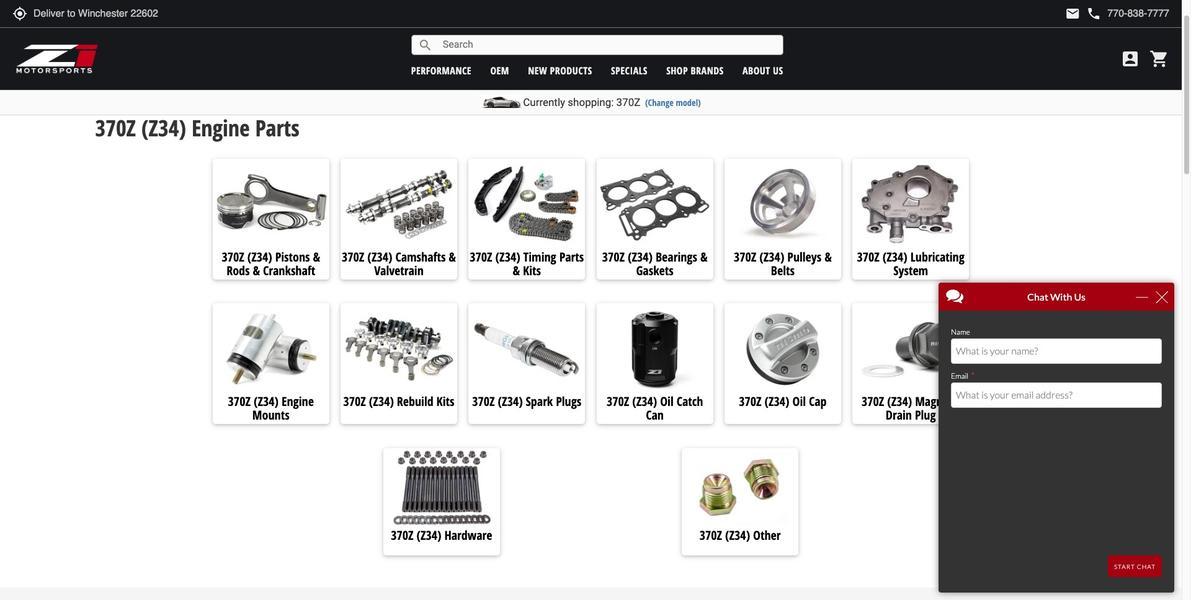 Task type: describe. For each thing, give the bounding box(es) containing it.
0 vertical spatial engine
[[238, 77, 264, 90]]

370z (z34) rebuild kits
[[343, 394, 454, 410]]

engine parts
[[238, 77, 286, 90]]

370z for 370z (z34) bearings & gaskets
[[602, 249, 625, 265]]

(z34) for 370z (z34) hardware
[[417, 528, 441, 544]]

370z for 370z (z34) rebuild kits
[[343, 394, 366, 410]]

brands
[[691, 64, 724, 77]]

account_box link
[[1117, 49, 1143, 69]]

plugs
[[556, 394, 582, 410]]

phone
[[1087, 6, 1101, 21]]

370z (z34) engine parts
[[95, 113, 299, 143]]

new products link
[[528, 64, 592, 77]]

& for 370z (z34) pulleys & belts
[[825, 249, 832, 265]]

drain
[[886, 407, 912, 424]]

370z (z34) hardware link
[[383, 528, 500, 545]]

(z34) for 370z (z34) camshafts & valvetrain
[[368, 249, 392, 265]]

shop
[[666, 64, 688, 77]]

oil for catch
[[660, 394, 674, 410]]

performance
[[151, 77, 200, 90]]

(z34) for 370z (z34) engine parts
[[141, 113, 186, 143]]

(z34) for 370z (z34) bearings & gaskets
[[628, 249, 653, 265]]

us
[[773, 64, 783, 77]]

(z34) for 370z (z34) engine mounts
[[254, 394, 279, 410]]

370z for 370z (z34) engine mounts
[[228, 394, 251, 410]]

belts
[[771, 262, 795, 279]]

oem link
[[490, 64, 509, 77]]

& inside 370z (z34) timing parts & kits
[[513, 262, 520, 279]]

370z for 370z (z34) other
[[700, 528, 722, 544]]

pulleys
[[788, 249, 822, 265]]

370z for 370z (z34) lubricating system
[[857, 249, 880, 265]]

camshafts
[[395, 249, 446, 265]]

engine parts link
[[238, 77, 286, 90]]

mounts
[[252, 407, 290, 424]]

370z for 370z (z34) hardware
[[391, 528, 414, 544]]

Search search field
[[433, 35, 783, 55]]

can
[[646, 407, 664, 424]]

370z (z34) lubricating system link
[[853, 249, 969, 279]]

search
[[418, 38, 433, 52]]

370z for 370z (z34) spark plugs
[[472, 394, 495, 410]]

spark
[[526, 394, 553, 410]]

370z for 370z (z34) oil cap
[[739, 394, 762, 410]]

engine for 370z (z34) engine mounts
[[282, 394, 314, 410]]

(z34) for 370z (z34) pistons & rods & crankshaft
[[247, 249, 272, 265]]

shopping_cart link
[[1147, 49, 1170, 69]]

370z for 370z (z34)
[[95, 77, 113, 90]]

370z (z34) magnetic drain plug
[[862, 394, 960, 424]]

370z (z34) other
[[700, 528, 781, 544]]

performance
[[411, 64, 472, 77]]

shopping:
[[568, 96, 614, 109]]

plug
[[915, 407, 936, 424]]

performance parts
[[151, 77, 223, 90]]

valvetrain
[[374, 262, 424, 279]]

370z (z34) pulleys & belts
[[734, 249, 832, 279]]

system
[[894, 262, 928, 279]]

cap
[[809, 394, 827, 410]]

currently shopping: 370z (change model)
[[523, 96, 701, 109]]

370z (z34) bearings & gaskets link
[[597, 249, 713, 279]]

(z34) for 370z (z34) rebuild kits
[[369, 394, 394, 410]]

(change
[[645, 97, 674, 109]]

370z (z34) pulleys & belts link
[[725, 249, 841, 279]]

370z for 370z (z34) pulleys & belts
[[734, 249, 757, 265]]

pistons
[[275, 249, 310, 265]]

370z (z34) oil cap link
[[725, 394, 841, 413]]

magnetic
[[915, 394, 960, 410]]

kits inside 370z (z34) timing parts & kits
[[523, 262, 541, 279]]



Task type: vqa. For each thing, say whether or not it's contained in the screenshot.
Performance
yes



Task type: locate. For each thing, give the bounding box(es) containing it.
oil
[[660, 394, 674, 410], [793, 394, 806, 410]]

(z34) inside 370z (z34) camshafts & valvetrain
[[368, 249, 392, 265]]

phone link
[[1087, 6, 1170, 21]]

(z34) for 370z (z34)
[[116, 77, 136, 90]]

370z (z34) timing parts & kits
[[470, 249, 584, 279]]

0 horizontal spatial kits
[[437, 394, 454, 410]]

engine inside 370z (z34) engine mounts
[[282, 394, 314, 410]]

(z34) inside 370z (z34) oil catch can
[[632, 394, 657, 410]]

parts
[[203, 77, 223, 90], [266, 77, 286, 90], [255, 113, 299, 143], [559, 249, 584, 265]]

engine
[[238, 77, 264, 90], [192, 113, 250, 143], [282, 394, 314, 410]]

370z (z34) oil catch can
[[607, 394, 703, 424]]

mail phone
[[1066, 6, 1101, 21]]

& for 370z (z34) camshafts & valvetrain
[[449, 249, 456, 265]]

370z (z34) spark plugs
[[472, 394, 582, 410]]

0 horizontal spatial oil
[[660, 394, 674, 410]]

370z (z34) bearings & gaskets
[[602, 249, 708, 279]]

& inside 370z (z34) pulleys & belts
[[825, 249, 832, 265]]

currently
[[523, 96, 565, 109]]

& right camshafts
[[449, 249, 456, 265]]

370z (z34) link
[[95, 77, 136, 90]]

370z for 370z (z34) pistons & rods & crankshaft
[[222, 249, 244, 265]]

specials link
[[611, 64, 648, 77]]

performance link
[[411, 64, 472, 77]]

370z (z34) other link
[[682, 528, 799, 545]]

370z for 370z (z34) camshafts & valvetrain
[[342, 249, 364, 265]]

about us link
[[743, 64, 783, 77]]

& for 370z (z34) bearings & gaskets
[[700, 249, 708, 265]]

1 oil from the left
[[660, 394, 674, 410]]

specials
[[611, 64, 648, 77]]

engine for 370z (z34) engine parts
[[192, 113, 250, 143]]

about us
[[743, 64, 783, 77]]

370z (z34) camshafts & valvetrain
[[342, 249, 456, 279]]

(z34) inside 370z (z34) engine mounts
[[254, 394, 279, 410]]

370z inside 370z (z34) lubricating system
[[857, 249, 880, 265]]

catch
[[677, 394, 703, 410]]

370z inside "370z (z34) magnetic drain plug"
[[862, 394, 884, 410]]

& inside 370z (z34) camshafts & valvetrain
[[449, 249, 456, 265]]

new products
[[528, 64, 592, 77]]

0 vertical spatial kits
[[523, 262, 541, 279]]

hardware
[[445, 528, 492, 544]]

& inside "370z (z34) bearings & gaskets"
[[700, 249, 708, 265]]

(z34) inside 370z (z34) pulleys & belts
[[760, 249, 784, 265]]

(z34) inside 370z (z34) pistons & rods & crankshaft
[[247, 249, 272, 265]]

370z (z34) rebuild kits link
[[341, 394, 457, 413]]

370z inside 370z (z34) oil catch can
[[607, 394, 629, 410]]

1 horizontal spatial oil
[[793, 394, 806, 410]]

370z (z34) hardware
[[391, 528, 492, 544]]

bearings
[[656, 249, 697, 265]]

shopping_cart
[[1150, 49, 1170, 69]]

oem
[[490, 64, 509, 77]]

&
[[313, 249, 320, 265], [449, 249, 456, 265], [700, 249, 708, 265], [825, 249, 832, 265], [253, 262, 260, 279], [513, 262, 520, 279]]

parts inside 370z (z34) timing parts & kits
[[559, 249, 584, 265]]

(z34) for 370z (z34) spark plugs
[[498, 394, 523, 410]]

370z for 370z (z34) oil catch can
[[607, 394, 629, 410]]

(z34) for 370z (z34) pulleys & belts
[[760, 249, 784, 265]]

oil for cap
[[793, 394, 806, 410]]

rebuild
[[397, 394, 433, 410]]

crankshaft
[[263, 262, 315, 279]]

performance parts link
[[151, 77, 223, 90]]

370z for 370z (z34) magnetic drain plug
[[862, 394, 884, 410]]

370z for 370z (z34) timing parts & kits
[[470, 249, 492, 265]]

370z (z34) oil cap
[[739, 394, 827, 410]]

account_box
[[1121, 49, 1140, 69]]

new
[[528, 64, 547, 77]]

370z (z34) spark plugs link
[[469, 394, 585, 413]]

& left timing
[[513, 262, 520, 279]]

mail
[[1066, 6, 1080, 21]]

370z (z34) lubricating system
[[857, 249, 965, 279]]

products
[[550, 64, 592, 77]]

370z inside 370z (z34) pistons & rods & crankshaft
[[222, 249, 244, 265]]

370z (z34) timing parts & kits link
[[469, 249, 585, 279]]

1 vertical spatial kits
[[437, 394, 454, 410]]

(z34) for 370z (z34) timing parts & kits
[[495, 249, 520, 265]]

370z inside "link"
[[343, 394, 366, 410]]

370z inside 370z (z34) pulleys & belts
[[734, 249, 757, 265]]

(z34) for 370z (z34) oil catch can
[[632, 394, 657, 410]]

& right pistons
[[313, 249, 320, 265]]

370z inside 370z (z34) engine mounts
[[228, 394, 251, 410]]

gaskets
[[636, 262, 674, 279]]

& right pulleys
[[825, 249, 832, 265]]

(z34) inside 370z (z34) lubricating system
[[883, 249, 908, 265]]

lubricating
[[911, 249, 965, 265]]

370z (z34) engine mounts link
[[213, 394, 329, 424]]

& for 370z (z34) pistons & rods & crankshaft
[[313, 249, 320, 265]]

370z inside 370z (z34) timing parts & kits
[[470, 249, 492, 265]]

370z inside "370z (z34) bearings & gaskets"
[[602, 249, 625, 265]]

about
[[743, 64, 770, 77]]

oil left cap
[[793, 394, 806, 410]]

mail link
[[1066, 6, 1080, 21]]

model)
[[676, 97, 701, 109]]

370z (z34) engine mounts
[[228, 394, 314, 424]]

370z (z34) magnetic drain plug link
[[853, 394, 969, 424]]

oil left catch
[[660, 394, 674, 410]]

370z for 370z (z34) engine parts
[[95, 113, 136, 143]]

2 vertical spatial engine
[[282, 394, 314, 410]]

370z (z34) pistons & rods & crankshaft link
[[213, 249, 329, 279]]

(z34) inside "link"
[[369, 394, 394, 410]]

kits inside "link"
[[437, 394, 454, 410]]

2 oil from the left
[[793, 394, 806, 410]]

(z34) for 370z (z34) other
[[725, 528, 750, 544]]

my_location
[[12, 6, 27, 21]]

z1 motorsports logo image
[[16, 43, 99, 74]]

oil inside 370z (z34) oil catch can
[[660, 394, 674, 410]]

370z
[[95, 77, 113, 90], [616, 96, 641, 109], [95, 113, 136, 143], [222, 249, 244, 265], [342, 249, 364, 265], [470, 249, 492, 265], [602, 249, 625, 265], [734, 249, 757, 265], [857, 249, 880, 265], [228, 394, 251, 410], [343, 394, 366, 410], [472, 394, 495, 410], [607, 394, 629, 410], [739, 394, 762, 410], [862, 394, 884, 410], [391, 528, 414, 544], [700, 528, 722, 544]]

(z34) inside "370z (z34) magnetic drain plug"
[[887, 394, 912, 410]]

370z (z34) pistons & rods & crankshaft
[[222, 249, 320, 279]]

shop brands link
[[666, 64, 724, 77]]

1 horizontal spatial kits
[[523, 262, 541, 279]]

& right rods
[[253, 262, 260, 279]]

(z34)
[[116, 77, 136, 90], [141, 113, 186, 143], [247, 249, 272, 265], [368, 249, 392, 265], [495, 249, 520, 265], [628, 249, 653, 265], [760, 249, 784, 265], [883, 249, 908, 265], [254, 394, 279, 410], [369, 394, 394, 410], [498, 394, 523, 410], [632, 394, 657, 410], [765, 394, 790, 410], [887, 394, 912, 410], [417, 528, 441, 544], [725, 528, 750, 544]]

370z (z34) oil catch can link
[[597, 394, 713, 424]]

& right bearings
[[700, 249, 708, 265]]

kits
[[523, 262, 541, 279], [437, 394, 454, 410]]

timing
[[523, 249, 556, 265]]

1 vertical spatial engine
[[192, 113, 250, 143]]

370z inside 370z (z34) camshafts & valvetrain
[[342, 249, 364, 265]]

370z (z34)
[[95, 77, 136, 90]]

shop brands
[[666, 64, 724, 77]]

(z34) inside "370z (z34) bearings & gaskets"
[[628, 249, 653, 265]]

(z34) for 370z (z34) lubricating system
[[883, 249, 908, 265]]

(z34) inside 370z (z34) timing parts & kits
[[495, 249, 520, 265]]

other
[[753, 528, 781, 544]]

370z (z34) camshafts & valvetrain link
[[341, 249, 457, 279]]

(change model) link
[[645, 97, 701, 109]]

rods
[[227, 262, 250, 279]]

(z34) for 370z (z34) oil cap
[[765, 394, 790, 410]]

(z34) for 370z (z34) magnetic drain plug
[[887, 394, 912, 410]]



